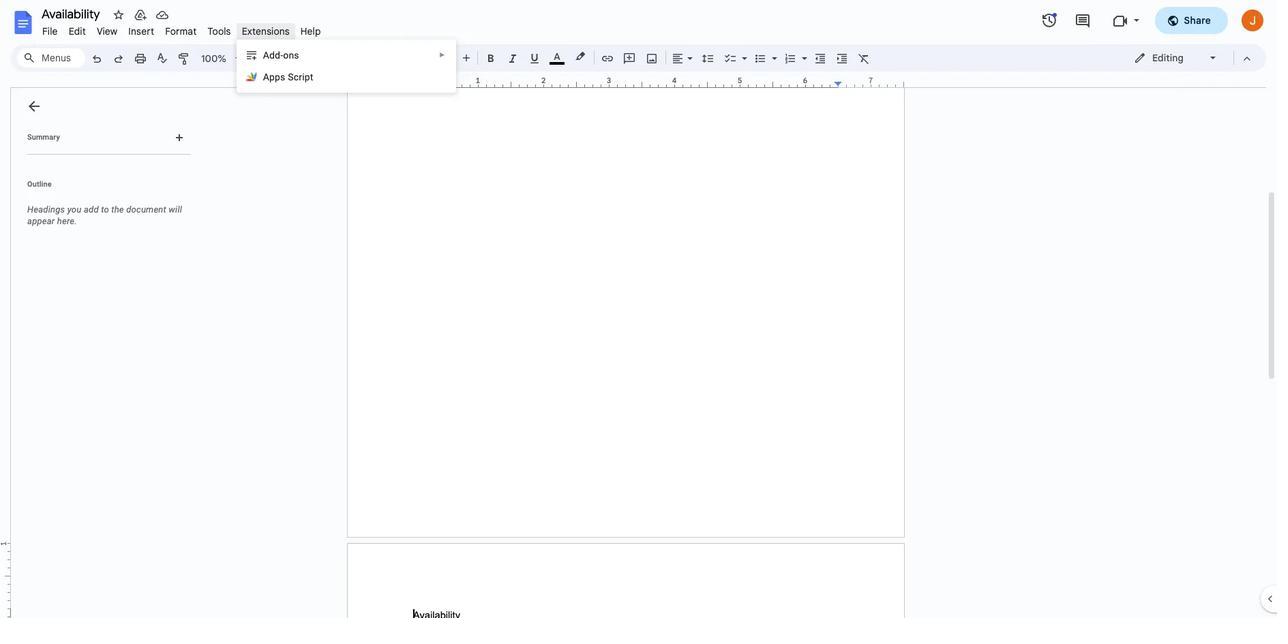 Task type: vqa. For each thing, say whether or not it's contained in the screenshot.
July 27 & 28 icon
no



Task type: locate. For each thing, give the bounding box(es) containing it.
menu
[[237, 40, 456, 93]]

summary heading
[[27, 132, 60, 143]]

insert
[[128, 25, 154, 38]]

a dd-ons
[[263, 50, 299, 61]]

Menus field
[[17, 48, 85, 68]]

Rename text field
[[37, 5, 108, 22]]

insert menu item
[[123, 23, 160, 40]]

edit
[[69, 25, 86, 38]]

application containing share
[[0, 0, 1278, 619]]

headings
[[27, 205, 65, 215]]

editing
[[1153, 52, 1184, 64]]

menu bar containing file
[[37, 18, 327, 40]]

tools
[[208, 25, 231, 38]]

menu bar inside menu bar banner
[[37, 18, 327, 40]]

a
[[263, 50, 269, 61]]

summary
[[27, 133, 60, 142]]

menu bar banner
[[0, 0, 1278, 619]]

menu bar
[[37, 18, 327, 40]]

main toolbar
[[85, 0, 875, 170]]

Zoom field
[[196, 48, 247, 69]]

apps script e element
[[263, 72, 318, 83]]

outline
[[27, 180, 52, 189]]

checklist menu image
[[739, 49, 748, 54]]

extensions menu item
[[237, 23, 295, 40]]

application
[[0, 0, 1278, 619]]

insert image image
[[644, 48, 660, 68]]

help
[[301, 25, 321, 38]]

view menu item
[[91, 23, 123, 40]]

here.
[[57, 216, 77, 227]]

to
[[101, 205, 109, 215]]

add-ons a element
[[263, 50, 303, 61]]

ons
[[283, 50, 299, 61]]

apps script
[[263, 72, 314, 83]]

format
[[165, 25, 197, 38]]

share
[[1185, 14, 1212, 27]]

menu containing a
[[237, 40, 456, 93]]

text color image
[[550, 48, 565, 65]]

highlight color image
[[573, 48, 588, 65]]

appear
[[27, 216, 55, 227]]

line & paragraph spacing image
[[700, 48, 716, 68]]



Task type: describe. For each thing, give the bounding box(es) containing it.
file menu item
[[37, 23, 63, 40]]

help menu item
[[295, 23, 327, 40]]

script
[[288, 72, 314, 83]]

view
[[97, 25, 118, 38]]

you
[[67, 205, 82, 215]]

will
[[169, 205, 182, 215]]

format menu item
[[160, 23, 202, 40]]

Star checkbox
[[109, 5, 128, 25]]

editing button
[[1125, 48, 1228, 68]]

headings you add to the document will appear here.
[[27, 205, 182, 227]]

numbered list menu image
[[799, 49, 808, 54]]

share button
[[1155, 7, 1229, 34]]

document
[[126, 205, 166, 215]]

tools menu item
[[202, 23, 237, 40]]

Zoom text field
[[198, 49, 231, 68]]

edit menu item
[[63, 23, 91, 40]]

extensions
[[242, 25, 290, 38]]

mode and view toolbar
[[1124, 44, 1259, 72]]

apps
[[263, 72, 286, 83]]

dd-
[[269, 50, 283, 61]]

the
[[111, 205, 124, 215]]

►
[[439, 51, 446, 59]]

outline heading
[[11, 179, 196, 199]]

top margin image
[[0, 544, 10, 613]]

add
[[84, 205, 99, 215]]

file
[[42, 25, 58, 38]]

right margin image
[[835, 77, 904, 87]]

document outline element
[[11, 88, 196, 619]]



